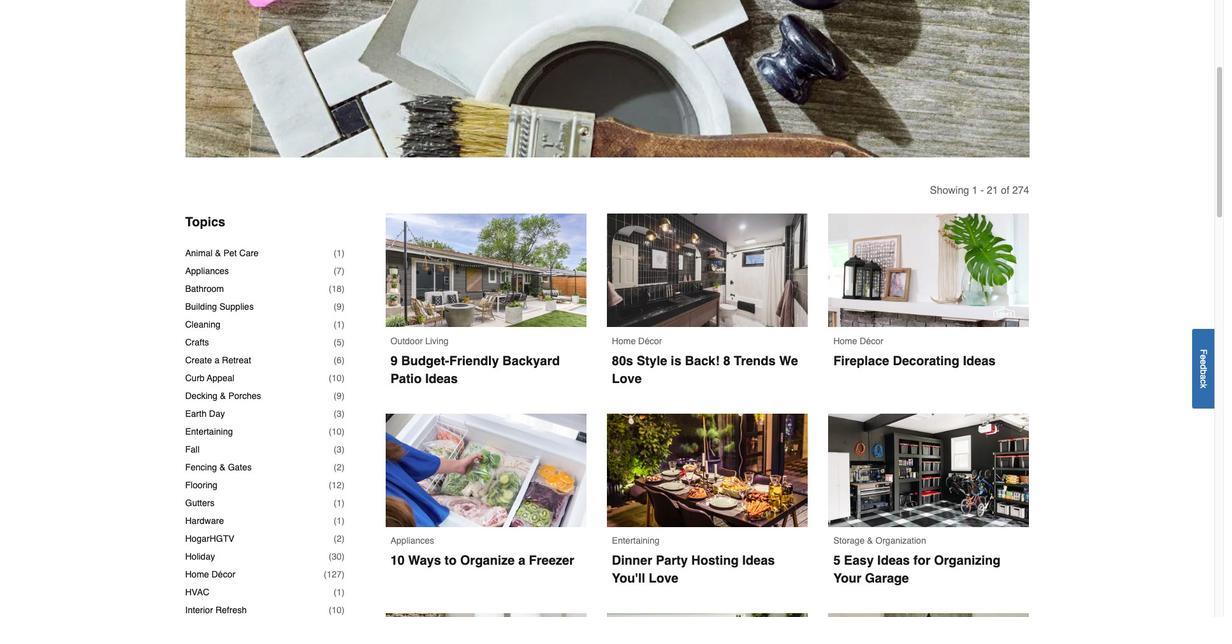Task type: describe. For each thing, give the bounding box(es) containing it.
10 for interior refresh
[[332, 605, 342, 615]]

( for bathroom
[[329, 284, 332, 294]]

your
[[833, 571, 862, 586]]

( for appliances
[[334, 266, 337, 276]]

animal & pet care
[[185, 248, 259, 258]]

outdoor
[[391, 336, 423, 346]]

love inside dinner party hosting ideas you'll love
[[649, 571, 679, 586]]

dinner party hosting ideas you'll love
[[612, 554, 778, 586]]

( 5 )
[[334, 337, 345, 348]]

home for 80s
[[612, 336, 636, 346]]

building
[[185, 302, 217, 312]]

curb appeal
[[185, 373, 234, 383]]

ideas inside 9 budget-friendly backyard patio ideas
[[425, 371, 458, 386]]

crafts
[[185, 337, 209, 348]]

( for fencing & gates
[[334, 462, 337, 473]]

( for building supplies
[[334, 302, 337, 312]]

holiday
[[185, 552, 215, 562]]

& for animal
[[215, 248, 221, 258]]

80s style is back! 8 trends we love
[[612, 354, 802, 386]]

for
[[914, 554, 931, 568]]

earth
[[185, 409, 207, 419]]

( for gutters
[[334, 498, 337, 508]]

love inside 80s style is back! 8 trends we love
[[612, 371, 642, 386]]

patio
[[391, 371, 422, 386]]

( 10 ) for entertaining
[[329, 427, 345, 437]]

day
[[209, 409, 225, 419]]

0 horizontal spatial home
[[185, 569, 209, 580]]

) for building supplies
[[342, 302, 345, 312]]

showing
[[930, 185, 969, 196]]

( 3 ) for fall
[[334, 444, 345, 455]]

outdoor living
[[391, 336, 449, 346]]

storage
[[833, 536, 865, 546]]

( 127 )
[[324, 569, 345, 580]]

( 6 )
[[334, 355, 345, 365]]

topics
[[185, 215, 225, 230]]

( 12 )
[[329, 480, 345, 490]]

a person organizing the shelves in the bathroom. image
[[385, 614, 587, 617]]

create a retreat
[[185, 355, 251, 365]]

) for holiday
[[342, 552, 345, 562]]

) for appliances
[[342, 266, 345, 276]]

10 for entertaining
[[332, 427, 342, 437]]

easy
[[844, 554, 874, 568]]

( 9 ) for building supplies
[[334, 302, 345, 312]]

friendly
[[449, 354, 499, 368]]

3 for fall
[[337, 444, 342, 455]]

( 1 ) for gutters
[[334, 498, 345, 508]]

0 vertical spatial 5
[[337, 337, 342, 348]]

) for crafts
[[342, 337, 345, 348]]

9 for building supplies
[[337, 302, 342, 312]]

) for hogarhgtv
[[342, 534, 345, 544]]

( 30 )
[[329, 552, 345, 562]]

décor for fireplace
[[860, 336, 884, 346]]

retreat
[[222, 355, 251, 365]]

a fireplace mantel layered with artwork, lanterns and a vase with green leaves. image
[[828, 214, 1029, 327]]

10 for curb appeal
[[332, 373, 342, 383]]

decking
[[185, 391, 217, 401]]

f e e d b a c k
[[1199, 349, 1209, 388]]

a patio with string lights and a wood table set with white plates, linens, wineglasses and food. image
[[607, 414, 808, 527]]

( 10 ) for interior refresh
[[329, 605, 345, 615]]

( 1 ) for animal & pet care
[[334, 248, 345, 258]]

you'll
[[612, 571, 645, 586]]

1 for hardware
[[337, 516, 342, 526]]

5 inside 5 easy ideas for organizing your garage
[[833, 554, 841, 568]]

( for crafts
[[334, 337, 337, 348]]

30
[[332, 552, 342, 562]]

0 horizontal spatial décor
[[212, 569, 235, 580]]

ideas right "decorating"
[[963, 354, 996, 368]]

( for hardware
[[334, 516, 337, 526]]

back!
[[685, 354, 720, 368]]

organization
[[876, 536, 926, 546]]

budget-
[[401, 354, 449, 368]]

ways
[[408, 554, 441, 568]]

10 left ways
[[391, 554, 405, 568]]

decorating
[[893, 354, 960, 368]]

) for fencing & gates
[[342, 462, 345, 473]]

decking & porches
[[185, 391, 261, 401]]

fencing
[[185, 462, 217, 473]]

) for bathroom
[[342, 284, 345, 294]]

of
[[1001, 185, 1010, 196]]

freezer
[[529, 554, 574, 568]]

style
[[637, 354, 667, 368]]

garage
[[865, 571, 909, 586]]

gutters
[[185, 498, 215, 508]]

5 easy ideas for organizing your garage
[[833, 554, 1004, 586]]

274
[[1012, 185, 1029, 196]]

( for cleaning
[[334, 319, 337, 330]]

home décor for fireplace
[[833, 336, 884, 346]]

1 for gutters
[[337, 498, 342, 508]]

9 inside 9 budget-friendly backyard patio ideas
[[391, 354, 398, 368]]

the weekender host monica mangin turns a texas patio into an outdoor space for entertaining friends. image
[[385, 214, 587, 327]]

create
[[185, 355, 212, 365]]

a inside f e e d b a c k button
[[1199, 374, 1209, 379]]

we
[[779, 354, 798, 368]]

organizing
[[934, 554, 1001, 568]]

( 10 ) for curb appeal
[[329, 373, 345, 383]]

( for interior refresh
[[329, 605, 332, 615]]

2 e from the top
[[1199, 359, 1209, 364]]

to
[[445, 554, 457, 568]]

a bathroom with black sconces on either side of double mirrors. image
[[828, 614, 1029, 617]]

appliances for (
[[185, 266, 229, 276]]

hvac
[[185, 587, 209, 597]]

127
[[327, 569, 342, 580]]

-
[[981, 185, 984, 196]]

refresh
[[215, 605, 247, 615]]

hogarhgtv
[[185, 534, 234, 544]]

a woman wearing a blue shirt reaching for a bag of green peppers in a chest freezer. image
[[385, 414, 587, 527]]

( 7 )
[[334, 266, 345, 276]]

& for fencing
[[219, 462, 225, 473]]

( 2 ) for hogarhgtv
[[334, 534, 345, 544]]



Task type: vqa. For each thing, say whether or not it's contained in the screenshot.


Task type: locate. For each thing, give the bounding box(es) containing it.
) for entertaining
[[342, 427, 345, 437]]

1 vertical spatial 5
[[833, 554, 841, 568]]

home
[[612, 336, 636, 346], [833, 336, 857, 346], [185, 569, 209, 580]]

( 3 ) up 12
[[334, 444, 345, 455]]

5 ) from the top
[[342, 319, 345, 330]]

( 9 ) down the 18
[[334, 302, 345, 312]]

9 down ( 6 )
[[337, 391, 342, 401]]

1 vertical spatial ( 2 )
[[334, 534, 345, 544]]

7
[[337, 266, 342, 276]]

0 horizontal spatial a
[[215, 355, 219, 365]]

0 horizontal spatial love
[[612, 371, 642, 386]]

care
[[239, 248, 259, 258]]

5 up "your"
[[833, 554, 841, 568]]

( 9 ) down ( 6 )
[[334, 391, 345, 401]]

2 vertical spatial ( 10 )
[[329, 605, 345, 615]]

building supplies
[[185, 302, 254, 312]]

a left freezer
[[518, 554, 525, 568]]

entertaining for dinner party hosting ideas you'll love
[[612, 536, 660, 546]]

20 ) from the top
[[342, 587, 345, 597]]

décor for 80s
[[638, 336, 662, 346]]

( 10 )
[[329, 373, 345, 383], [329, 427, 345, 437], [329, 605, 345, 615]]

0 vertical spatial 9
[[337, 302, 342, 312]]

10 down ( 6 )
[[332, 373, 342, 383]]

9 for decking & porches
[[337, 391, 342, 401]]

( for hvac
[[334, 587, 337, 597]]

living
[[425, 336, 449, 346]]

21
[[987, 185, 998, 196]]

1 e from the top
[[1199, 354, 1209, 359]]

k
[[1199, 384, 1209, 388]]

appeal
[[207, 373, 234, 383]]

& right storage
[[867, 536, 873, 546]]

( 2 ) for fencing & gates
[[334, 462, 345, 473]]

2 ( 1 ) from the top
[[334, 319, 345, 330]]

2 horizontal spatial décor
[[860, 336, 884, 346]]

supplies
[[219, 302, 254, 312]]

1 horizontal spatial love
[[649, 571, 679, 586]]

home décor for 80s
[[612, 336, 662, 346]]

3 ) from the top
[[342, 284, 345, 294]]

1 horizontal spatial 5
[[833, 554, 841, 568]]

is
[[671, 354, 681, 368]]

11 ) from the top
[[342, 427, 345, 437]]

( 3 )
[[334, 409, 345, 419], [334, 444, 345, 455]]

( 2 ) up 30
[[334, 534, 345, 544]]

1 vertical spatial ( 9 )
[[334, 391, 345, 401]]

1 vertical spatial ( 3 )
[[334, 444, 345, 455]]

12
[[332, 480, 342, 490]]

0 vertical spatial ( 3 )
[[334, 409, 345, 419]]

) for interior refresh
[[342, 605, 345, 615]]

2 horizontal spatial home décor
[[833, 336, 884, 346]]

0 horizontal spatial 5
[[337, 337, 342, 348]]

trends
[[734, 354, 776, 368]]

interior
[[185, 605, 213, 615]]

9 ) from the top
[[342, 391, 345, 401]]

entertaining up dinner on the bottom of the page
[[612, 536, 660, 546]]

0 vertical spatial ( 9 )
[[334, 302, 345, 312]]

1 horizontal spatial home décor
[[612, 336, 662, 346]]

( for home décor
[[324, 569, 327, 580]]

10 down ( 127 )
[[332, 605, 342, 615]]

appliances up bathroom
[[185, 266, 229, 276]]

0 vertical spatial love
[[612, 371, 642, 386]]

1 vertical spatial ( 10 )
[[329, 427, 345, 437]]

( 3 ) down ( 6 )
[[334, 409, 345, 419]]

animal
[[185, 248, 213, 258]]

14 ) from the top
[[342, 480, 345, 490]]

0 vertical spatial appliances
[[185, 266, 229, 276]]

1 vertical spatial entertaining
[[612, 536, 660, 546]]

( 1 ) for hardware
[[334, 516, 345, 526]]

backyard
[[502, 354, 560, 368]]

1 vertical spatial 9
[[391, 354, 398, 368]]

80s
[[612, 354, 633, 368]]

home up fireplace
[[833, 336, 857, 346]]

hosting
[[691, 554, 739, 568]]

4 ) from the top
[[342, 302, 345, 312]]

9 up patio
[[391, 354, 398, 368]]

9 down the 18
[[337, 302, 342, 312]]

fencing & gates
[[185, 462, 252, 473]]

organize
[[460, 554, 515, 568]]

1 ( 1 ) from the top
[[334, 248, 345, 258]]

e up b
[[1199, 359, 1209, 364]]

( 10 ) down ( 127 )
[[329, 605, 345, 615]]

storage & organization
[[833, 536, 926, 546]]

8 ) from the top
[[342, 373, 345, 383]]

cleaning
[[185, 319, 220, 330]]

love down 80s
[[612, 371, 642, 386]]

a paint brush and gray paint set on wood-look flooring with ceramic tile and cabinet hardware. image
[[185, 0, 1029, 158]]

1 vertical spatial love
[[649, 571, 679, 586]]

18 ) from the top
[[342, 552, 345, 562]]

interior refresh
[[185, 605, 247, 615]]

showing 1 - 21 of 274
[[930, 185, 1029, 196]]

home up hvac
[[185, 569, 209, 580]]

d
[[1199, 364, 1209, 369]]

10 up 12
[[332, 427, 342, 437]]

( 1 )
[[334, 248, 345, 258], [334, 319, 345, 330], [334, 498, 345, 508], [334, 516, 345, 526], [334, 587, 345, 597]]

2 ( 9 ) from the top
[[334, 391, 345, 401]]

1 2 from the top
[[337, 462, 342, 473]]

curb
[[185, 373, 205, 383]]

1 ( 2 ) from the top
[[334, 462, 345, 473]]

( 3 ) for earth day
[[334, 409, 345, 419]]

2 ( 2 ) from the top
[[334, 534, 345, 544]]

1 horizontal spatial a
[[518, 554, 525, 568]]

) for home décor
[[342, 569, 345, 580]]

3 up 12
[[337, 444, 342, 455]]

0 vertical spatial a
[[215, 355, 219, 365]]

& left gates
[[219, 462, 225, 473]]

e up d
[[1199, 354, 1209, 359]]

e
[[1199, 354, 1209, 359], [1199, 359, 1209, 364]]

1 for animal & pet care
[[337, 248, 342, 258]]

ideas inside dinner party hosting ideas you'll love
[[742, 554, 775, 568]]

porches
[[228, 391, 261, 401]]

1 horizontal spatial entertaining
[[612, 536, 660, 546]]

1 ) from the top
[[342, 248, 345, 258]]

15 ) from the top
[[342, 498, 345, 508]]

( for hogarhgtv
[[334, 534, 337, 544]]

2 ( 3 ) from the top
[[334, 444, 345, 455]]

5 ( 1 ) from the top
[[334, 587, 345, 597]]

fireplace decorating ideas
[[833, 354, 996, 368]]

12 ) from the top
[[342, 444, 345, 455]]

entertaining
[[185, 427, 233, 437], [612, 536, 660, 546]]

( 2 )
[[334, 462, 345, 473], [334, 534, 345, 544]]

3
[[337, 409, 342, 419], [337, 444, 342, 455]]

( 10 ) down ( 6 )
[[329, 373, 345, 383]]

décor
[[638, 336, 662, 346], [860, 336, 884, 346], [212, 569, 235, 580]]

) for flooring
[[342, 480, 345, 490]]

bathroom
[[185, 284, 224, 294]]

a
[[215, 355, 219, 365], [1199, 374, 1209, 379], [518, 554, 525, 568]]

) for decking & porches
[[342, 391, 345, 401]]

2 ( 10 ) from the top
[[329, 427, 345, 437]]

( for flooring
[[329, 480, 332, 490]]

9
[[337, 302, 342, 312], [391, 354, 398, 368], [337, 391, 342, 401]]

c
[[1199, 379, 1209, 384]]

( 9 ) for decking & porches
[[334, 391, 345, 401]]

( 18 )
[[329, 284, 345, 294]]

love down "party"
[[649, 571, 679, 586]]

) for hardware
[[342, 516, 345, 526]]

) for cleaning
[[342, 319, 345, 330]]

& for decking
[[220, 391, 226, 401]]

0 horizontal spatial home décor
[[185, 569, 235, 580]]

10 ways to organize a freezer
[[391, 554, 574, 568]]

(
[[334, 248, 337, 258], [334, 266, 337, 276], [329, 284, 332, 294], [334, 302, 337, 312], [334, 319, 337, 330], [334, 337, 337, 348], [334, 355, 337, 365], [329, 373, 332, 383], [334, 391, 337, 401], [334, 409, 337, 419], [329, 427, 332, 437], [334, 444, 337, 455], [334, 462, 337, 473], [329, 480, 332, 490], [334, 498, 337, 508], [334, 516, 337, 526], [334, 534, 337, 544], [329, 552, 332, 562], [324, 569, 327, 580], [334, 587, 337, 597], [329, 605, 332, 615]]

1 horizontal spatial appliances
[[391, 536, 434, 546]]

a up k
[[1199, 374, 1209, 379]]

1 ( 10 ) from the top
[[329, 373, 345, 383]]

appliances for 10 ways to organize a freezer
[[391, 536, 434, 546]]

3 down ( 6 )
[[337, 409, 342, 419]]

10 ) from the top
[[342, 409, 345, 419]]

décor up style
[[638, 336, 662, 346]]

& for storage
[[867, 536, 873, 546]]

( for entertaining
[[329, 427, 332, 437]]

dinner
[[612, 554, 652, 568]]

an outdoor patio table and floral umbrella on a gray platform deck. image
[[607, 614, 808, 617]]

2 vertical spatial a
[[518, 554, 525, 568]]

ideas down budget-
[[425, 371, 458, 386]]

) for create a retreat
[[342, 355, 345, 365]]

b
[[1199, 369, 1209, 374]]

0 horizontal spatial appliances
[[185, 266, 229, 276]]

fall
[[185, 444, 200, 455]]

earth day
[[185, 409, 225, 419]]

) for earth day
[[342, 409, 345, 419]]

gates
[[228, 462, 252, 473]]

0 vertical spatial 2
[[337, 462, 342, 473]]

0 vertical spatial entertaining
[[185, 427, 233, 437]]

f e e d b a c k button
[[1192, 329, 1215, 408]]

) for animal & pet care
[[342, 248, 345, 258]]

2 for hogarhgtv
[[337, 534, 342, 544]]

2 horizontal spatial home
[[833, 336, 857, 346]]

flooring
[[185, 480, 217, 490]]

2
[[337, 462, 342, 473], [337, 534, 342, 544]]

( 2 ) up 12
[[334, 462, 345, 473]]

appliances up ways
[[391, 536, 434, 546]]

2 up 30
[[337, 534, 342, 544]]

& left 'pet'
[[215, 248, 221, 258]]

ideas inside 5 easy ideas for organizing your garage
[[877, 554, 910, 568]]

3 ( 10 ) from the top
[[329, 605, 345, 615]]

fireplace
[[833, 354, 889, 368]]

home up 80s
[[612, 336, 636, 346]]

( for earth day
[[334, 409, 337, 419]]

( for animal & pet care
[[334, 248, 337, 258]]

1 for hvac
[[337, 587, 342, 597]]

( for fall
[[334, 444, 337, 455]]

décor down holiday
[[212, 569, 235, 580]]

entertaining down earth day
[[185, 427, 233, 437]]

&
[[215, 248, 221, 258], [220, 391, 226, 401], [219, 462, 225, 473], [867, 536, 873, 546]]

( 1 ) for cleaning
[[334, 319, 345, 330]]

19 ) from the top
[[342, 569, 345, 580]]

6
[[337, 355, 342, 365]]

a 1980s black and white bathroom. image
[[607, 214, 808, 327]]

ideas right hosting
[[742, 554, 775, 568]]

( 1 ) for hvac
[[334, 587, 345, 597]]

home décor up 80s
[[612, 336, 662, 346]]

party
[[656, 554, 688, 568]]

1 vertical spatial 2
[[337, 534, 342, 544]]

( 10 ) up 12
[[329, 427, 345, 437]]

) for fall
[[342, 444, 345, 455]]

7 ) from the top
[[342, 355, 345, 365]]

( for decking & porches
[[334, 391, 337, 401]]

10
[[332, 373, 342, 383], [332, 427, 342, 437], [391, 554, 405, 568], [332, 605, 342, 615]]

0 vertical spatial 3
[[337, 409, 342, 419]]

hardware
[[185, 516, 224, 526]]

1 vertical spatial appliances
[[391, 536, 434, 546]]

9 budget-friendly backyard patio ideas
[[391, 354, 563, 386]]

2 for fencing & gates
[[337, 462, 342, 473]]

1 for cleaning
[[337, 319, 342, 330]]

1 ( 9 ) from the top
[[334, 302, 345, 312]]

5 up ( 6 )
[[337, 337, 342, 348]]

) for curb appeal
[[342, 373, 345, 383]]

a black and white organizaed garage with a workstation, shelves with storage bins, bikes and more. image
[[828, 414, 1029, 527]]

17 ) from the top
[[342, 534, 345, 544]]

décor up fireplace
[[860, 336, 884, 346]]

ideas
[[963, 354, 996, 368], [425, 371, 458, 386], [742, 554, 775, 568], [877, 554, 910, 568]]

ideas up garage
[[877, 554, 910, 568]]

a up appeal
[[215, 355, 219, 365]]

16 ) from the top
[[342, 516, 345, 526]]

1 horizontal spatial décor
[[638, 336, 662, 346]]

1 vertical spatial 3
[[337, 444, 342, 455]]

0 vertical spatial ( 10 )
[[329, 373, 345, 383]]

0 horizontal spatial entertaining
[[185, 427, 233, 437]]

2 vertical spatial 9
[[337, 391, 342, 401]]

( for curb appeal
[[329, 373, 332, 383]]

home for fireplace
[[833, 336, 857, 346]]

pet
[[223, 248, 237, 258]]

1 3 from the top
[[337, 409, 342, 419]]

home décor down holiday
[[185, 569, 235, 580]]

) for gutters
[[342, 498, 345, 508]]

0 vertical spatial ( 2 )
[[334, 462, 345, 473]]

3 for earth day
[[337, 409, 342, 419]]

2 horizontal spatial a
[[1199, 374, 1209, 379]]

2 ) from the top
[[342, 266, 345, 276]]

1 vertical spatial a
[[1199, 374, 1209, 379]]

4 ( 1 ) from the top
[[334, 516, 345, 526]]

8
[[723, 354, 730, 368]]

( for create a retreat
[[334, 355, 337, 365]]

2 3 from the top
[[337, 444, 342, 455]]

2 2 from the top
[[337, 534, 342, 544]]

f
[[1199, 349, 1209, 354]]

1 ( 3 ) from the top
[[334, 409, 345, 419]]

entertaining for (
[[185, 427, 233, 437]]

2 up 12
[[337, 462, 342, 473]]

1 horizontal spatial home
[[612, 336, 636, 346]]

& down appeal
[[220, 391, 226, 401]]

) for hvac
[[342, 587, 345, 597]]

3 ( 1 ) from the top
[[334, 498, 345, 508]]

( for holiday
[[329, 552, 332, 562]]

21 ) from the top
[[342, 605, 345, 615]]

13 ) from the top
[[342, 462, 345, 473]]

18
[[332, 284, 342, 294]]

5
[[337, 337, 342, 348], [833, 554, 841, 568]]

home décor up fireplace
[[833, 336, 884, 346]]

6 ) from the top
[[342, 337, 345, 348]]



